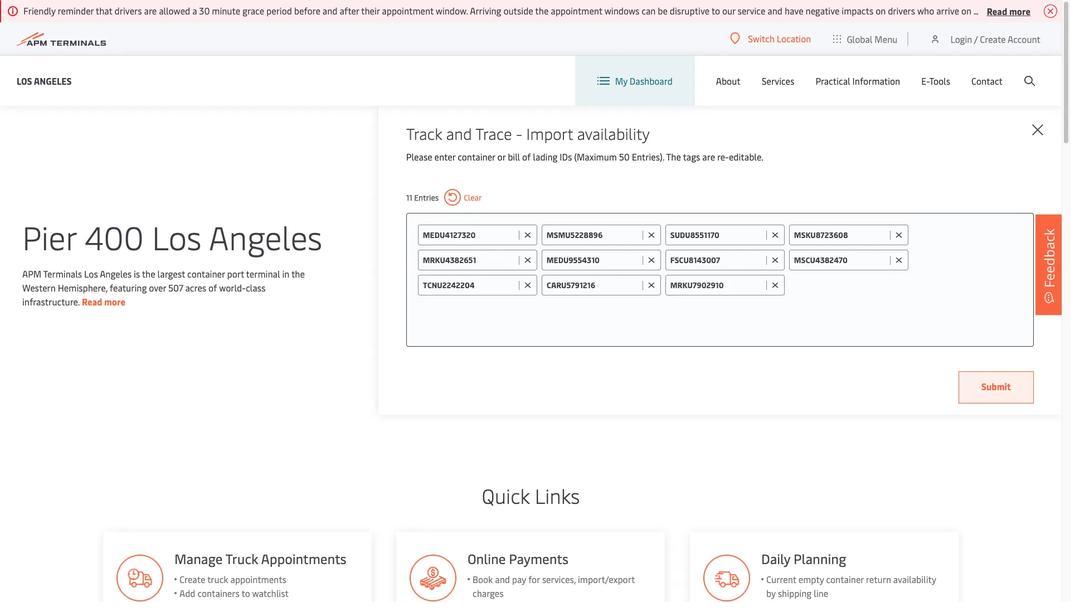 Task type: vqa. For each thing, say whether or not it's contained in the screenshot.
DAILY
yes



Task type: locate. For each thing, give the bounding box(es) containing it.
their
[[361, 4, 380, 17]]

2 horizontal spatial container
[[827, 573, 864, 585]]

submit button
[[959, 371, 1034, 404]]

pier
[[22, 214, 76, 258]]

reminder
[[58, 4, 94, 17]]

los inside apm terminals los angeles is the largest container port terminal in the western hemisphere, featuring over 507 acres of world-class infrastructure.
[[84, 267, 98, 280]]

on left time.
[[962, 4, 972, 17]]

and left have
[[768, 4, 783, 17]]

of inside apm terminals los angeles is the largest container port terminal in the western hemisphere, featuring over 507 acres of world-class infrastructure.
[[209, 281, 217, 293]]

la secondary image
[[75, 284, 270, 451]]

1 horizontal spatial angeles
[[100, 267, 132, 280]]

availability right the return
[[894, 573, 937, 585]]

0 horizontal spatial read more
[[82, 295, 125, 307]]

please enter container or bill of lading ids (maximum 50 entries). the tags are re-editable.
[[406, 151, 764, 163]]

e-tools button
[[922, 56, 950, 106]]

1 horizontal spatial on
[[962, 4, 972, 17]]

0 horizontal spatial availability
[[577, 123, 650, 144]]

2 horizontal spatial angeles
[[209, 214, 322, 258]]

lading
[[533, 151, 558, 163]]

our
[[722, 4, 736, 17]]

1 horizontal spatial los
[[84, 267, 98, 280]]

on right impacts on the right top
[[876, 4, 886, 17]]

drivers left 'allowed'
[[115, 4, 142, 17]]

arrive left o
[[1045, 4, 1068, 17]]

2 horizontal spatial los
[[152, 214, 202, 258]]

0 vertical spatial los
[[17, 74, 32, 87]]

angeles for apm terminals los angeles is the largest container port terminal in the western hemisphere, featuring over 507 acres of world-class infrastructure.
[[100, 267, 132, 280]]

availability
[[577, 123, 650, 144], [894, 573, 937, 585]]

11
[[406, 192, 412, 203]]

who
[[918, 4, 934, 17]]

terminal
[[246, 267, 280, 280]]

0 horizontal spatial of
[[209, 281, 217, 293]]

0 horizontal spatial appointment
[[382, 4, 434, 17]]

more
[[1009, 5, 1031, 17], [104, 295, 125, 307]]

more inside button
[[1009, 5, 1031, 17]]

1 on from the left
[[876, 4, 886, 17]]

0 vertical spatial more
[[1009, 5, 1031, 17]]

entries
[[414, 192, 439, 203]]

current
[[767, 573, 797, 585]]

daily planning
[[762, 550, 847, 567]]

arrive right who in the top right of the page
[[937, 4, 959, 17]]

over
[[149, 281, 166, 293]]

los angeles
[[17, 74, 72, 87]]

the right outside
[[535, 4, 549, 17]]

my dashboard
[[615, 75, 673, 87]]

availability up 50
[[577, 123, 650, 144]]

contact
[[972, 75, 1003, 87]]

1 vertical spatial more
[[104, 295, 125, 307]]

service
[[738, 4, 766, 17]]

disruptive
[[670, 4, 710, 17]]

are left 'allowed'
[[144, 4, 157, 17]]

container inside "current empty container return availability by shipping line"
[[827, 573, 864, 585]]

practical information button
[[816, 56, 900, 106]]

friendly reminder that drivers are allowed a 30 minute grace period before and after their appointment window. arriving outside the appointment windows can be disruptive to our service and have negative impacts on drivers who arrive on time. drivers that arrive o
[[23, 4, 1070, 17]]

create right /
[[980, 33, 1006, 45]]

are left 're-' at top right
[[703, 151, 715, 163]]

1 horizontal spatial container
[[458, 151, 495, 163]]

read
[[987, 5, 1007, 17], [82, 295, 102, 307]]

empty
[[799, 573, 824, 585]]

of right bill on the top left of the page
[[522, 151, 531, 163]]

appointment left windows on the top of page
[[551, 4, 603, 17]]

Entered ID text field
[[423, 230, 516, 240], [547, 255, 640, 265], [794, 255, 887, 265], [671, 280, 764, 290]]

read more down hemisphere,
[[82, 295, 125, 307]]

enter
[[435, 151, 456, 163]]

read for read more button
[[987, 5, 1007, 17]]

read down hemisphere,
[[82, 295, 102, 307]]

tariffs - 131 image
[[410, 555, 457, 601]]

2 vertical spatial container
[[827, 573, 864, 585]]

50
[[619, 151, 630, 163]]

container left or
[[458, 151, 495, 163]]

information
[[853, 75, 900, 87]]

1 horizontal spatial drivers
[[888, 4, 915, 17]]

1 vertical spatial create
[[179, 573, 205, 585]]

the right the in
[[292, 267, 305, 280]]

2 vertical spatial los
[[84, 267, 98, 280]]

read inside read more button
[[987, 5, 1007, 17]]

that left the close alert image
[[1026, 4, 1043, 17]]

0 horizontal spatial more
[[104, 295, 125, 307]]

1 horizontal spatial that
[[1026, 4, 1043, 17]]

0 horizontal spatial on
[[876, 4, 886, 17]]

1 horizontal spatial are
[[703, 151, 715, 163]]

orange club loyalty program - 56 image
[[704, 555, 751, 601]]

1 horizontal spatial read more
[[987, 5, 1031, 17]]

0 horizontal spatial read
[[82, 295, 102, 307]]

1 horizontal spatial to
[[712, 4, 720, 17]]

11 entries
[[406, 192, 439, 203]]

and
[[323, 4, 338, 17], [768, 4, 783, 17], [446, 123, 472, 144], [495, 573, 510, 585]]

1 vertical spatial of
[[209, 281, 217, 293]]

0 horizontal spatial container
[[187, 267, 225, 280]]

feedback button
[[1036, 215, 1064, 315]]

1 appointment from the left
[[382, 4, 434, 17]]

and up enter
[[446, 123, 472, 144]]

windows
[[605, 4, 640, 17]]

account
[[1008, 33, 1041, 45]]

0 vertical spatial read more
[[987, 5, 1031, 17]]

0 vertical spatial create
[[980, 33, 1006, 45]]

0 vertical spatial read
[[987, 5, 1007, 17]]

import/export
[[578, 573, 635, 585]]

1 horizontal spatial availability
[[894, 573, 937, 585]]

los for 400
[[152, 214, 202, 258]]

container up line
[[827, 573, 864, 585]]

trace
[[476, 123, 512, 144]]

quick
[[482, 482, 530, 509]]

1 vertical spatial angeles
[[209, 214, 322, 258]]

create up add at the bottom left of the page
[[179, 573, 205, 585]]

shipping
[[778, 587, 812, 599]]

minute
[[212, 4, 240, 17]]

1 horizontal spatial of
[[522, 151, 531, 163]]

allowed
[[159, 4, 190, 17]]

0 horizontal spatial create
[[179, 573, 205, 585]]

practical information
[[816, 75, 900, 87]]

1 horizontal spatial arrive
[[1045, 4, 1068, 17]]

1 vertical spatial to
[[241, 587, 250, 599]]

0 horizontal spatial are
[[144, 4, 157, 17]]

clear button
[[444, 189, 482, 206]]

truck
[[207, 573, 228, 585]]

or
[[498, 151, 506, 163]]

angeles inside apm terminals los angeles is the largest container port terminal in the western hemisphere, featuring over 507 acres of world-class infrastructure.
[[100, 267, 132, 280]]

contact button
[[972, 56, 1003, 106]]

read more up login / create account
[[987, 5, 1031, 17]]

los angeles link
[[17, 74, 72, 88]]

1 vertical spatial availability
[[894, 573, 937, 585]]

1 vertical spatial container
[[187, 267, 225, 280]]

my dashboard button
[[597, 56, 673, 106]]

container up acres
[[187, 267, 225, 280]]

largest
[[158, 267, 185, 280]]

the right is
[[142, 267, 155, 280]]

containers
[[197, 587, 239, 599]]

0 vertical spatial are
[[144, 4, 157, 17]]

1 vertical spatial los
[[152, 214, 202, 258]]

1 vertical spatial read
[[82, 295, 102, 307]]

import
[[526, 123, 573, 144]]

appointment right their
[[382, 4, 434, 17]]

1 horizontal spatial create
[[980, 33, 1006, 45]]

charges
[[473, 587, 504, 599]]

services button
[[762, 56, 795, 106]]

o
[[1070, 4, 1070, 17]]

about button
[[716, 56, 741, 106]]

is
[[134, 267, 140, 280]]

1 vertical spatial read more
[[82, 295, 125, 307]]

availability inside "current empty container return availability by shipping line"
[[894, 573, 937, 585]]

0 vertical spatial angeles
[[34, 74, 72, 87]]

services
[[762, 75, 795, 87]]

global menu
[[847, 33, 898, 45]]

Entered ID text field
[[547, 230, 640, 240], [671, 230, 764, 240], [794, 230, 887, 240], [423, 255, 516, 265], [671, 255, 764, 265], [423, 280, 516, 290], [547, 280, 640, 290]]

container
[[458, 151, 495, 163], [187, 267, 225, 280], [827, 573, 864, 585]]

0 horizontal spatial that
[[96, 4, 112, 17]]

-
[[516, 123, 522, 144]]

0 horizontal spatial drivers
[[115, 4, 142, 17]]

2 vertical spatial angeles
[[100, 267, 132, 280]]

infrastructure.
[[22, 295, 80, 307]]

1 horizontal spatial the
[[292, 267, 305, 280]]

to down appointments
[[241, 587, 250, 599]]

0 horizontal spatial angeles
[[34, 74, 72, 87]]

1 horizontal spatial appointment
[[551, 4, 603, 17]]

appointment
[[382, 4, 434, 17], [551, 4, 603, 17]]

Type or paste your IDs here text field
[[789, 275, 1022, 295]]

more for read more button
[[1009, 5, 1031, 17]]

global menu button
[[822, 22, 909, 55]]

and left pay
[[495, 573, 510, 585]]

drivers
[[996, 4, 1024, 17]]

to left our
[[712, 4, 720, 17]]

los
[[17, 74, 32, 87], [152, 214, 202, 258], [84, 267, 98, 280]]

read up login / create account
[[987, 5, 1007, 17]]

online
[[468, 550, 506, 567]]

that right "reminder"
[[96, 4, 112, 17]]

0 vertical spatial container
[[458, 151, 495, 163]]

the
[[535, 4, 549, 17], [142, 267, 155, 280], [292, 267, 305, 280]]

drivers
[[115, 4, 142, 17], [888, 4, 915, 17]]

1 that from the left
[[96, 4, 112, 17]]

more up account
[[1009, 5, 1031, 17]]

0 horizontal spatial arrive
[[937, 4, 959, 17]]

angeles
[[34, 74, 72, 87], [209, 214, 322, 258], [100, 267, 132, 280]]

of right acres
[[209, 281, 217, 293]]

clear
[[464, 192, 482, 203]]

0 horizontal spatial to
[[241, 587, 250, 599]]

1 horizontal spatial read
[[987, 5, 1007, 17]]

1 horizontal spatial more
[[1009, 5, 1031, 17]]

more down "featuring"
[[104, 295, 125, 307]]

los for terminals
[[84, 267, 98, 280]]

read for read more link
[[82, 295, 102, 307]]

login / create account
[[951, 33, 1041, 45]]

drivers left who in the top right of the page
[[888, 4, 915, 17]]



Task type: describe. For each thing, give the bounding box(es) containing it.
current empty container return availability by shipping line
[[767, 573, 937, 599]]

menu
[[875, 33, 898, 45]]

add
[[179, 587, 195, 599]]

2 horizontal spatial the
[[535, 4, 549, 17]]

before
[[294, 4, 320, 17]]

apm terminals los angeles is the largest container port terminal in the western hemisphere, featuring over 507 acres of world-class infrastructure.
[[22, 267, 305, 307]]

ids
[[560, 151, 572, 163]]

in
[[282, 267, 290, 280]]

dashboard
[[630, 75, 673, 87]]

angeles for pier 400 los angeles
[[209, 214, 322, 258]]

online payments book and pay for services, import/export charges
[[468, 550, 635, 599]]

entries).
[[632, 151, 664, 163]]

the
[[666, 151, 681, 163]]

after
[[340, 4, 359, 17]]

practical
[[816, 75, 850, 87]]

read more for read more link
[[82, 295, 125, 307]]

container inside apm terminals los angeles is the largest container port terminal in the western hemisphere, featuring over 507 acres of world-class infrastructure.
[[187, 267, 225, 280]]

for
[[529, 573, 540, 585]]

/
[[974, 33, 978, 45]]

pay
[[512, 573, 527, 585]]

1 drivers from the left
[[115, 4, 142, 17]]

book
[[473, 573, 493, 585]]

track and trace - import availability
[[406, 123, 650, 144]]

2 appointment from the left
[[551, 4, 603, 17]]

truck
[[225, 550, 258, 567]]

2 that from the left
[[1026, 4, 1043, 17]]

quick links
[[482, 482, 580, 509]]

e-
[[922, 75, 929, 87]]

1 arrive from the left
[[937, 4, 959, 17]]

can
[[642, 4, 656, 17]]

track
[[406, 123, 442, 144]]

please
[[406, 151, 432, 163]]

(maximum
[[574, 151, 617, 163]]

0 horizontal spatial los
[[17, 74, 32, 87]]

and left after
[[323, 4, 338, 17]]

negative
[[806, 4, 840, 17]]

time.
[[974, 4, 994, 17]]

0 vertical spatial availability
[[577, 123, 650, 144]]

daily
[[762, 550, 791, 567]]

a
[[192, 4, 197, 17]]

payments
[[509, 550, 569, 567]]

hemisphere,
[[58, 281, 108, 293]]

1 vertical spatial are
[[703, 151, 715, 163]]

and inside online payments book and pay for services, import/export charges
[[495, 573, 510, 585]]

re-
[[717, 151, 729, 163]]

2 arrive from the left
[[1045, 4, 1068, 17]]

create inside manage truck appointments create truck appointments add containers to watchlist
[[179, 573, 205, 585]]

period
[[266, 4, 292, 17]]

line
[[814, 587, 829, 599]]

appointments
[[261, 550, 346, 567]]

read more button
[[987, 4, 1031, 18]]

switch location button
[[730, 32, 811, 45]]

impacts
[[842, 4, 874, 17]]

apm
[[22, 267, 41, 280]]

0 vertical spatial to
[[712, 4, 720, 17]]

submit
[[982, 380, 1011, 392]]

be
[[658, 4, 668, 17]]

to inside manage truck appointments create truck appointments add containers to watchlist
[[241, 587, 250, 599]]

manager truck appointments - 53 image
[[116, 555, 163, 601]]

window.
[[436, 4, 468, 17]]

terminals
[[43, 267, 82, 280]]

read more for read more button
[[987, 5, 1031, 17]]

return
[[866, 573, 892, 585]]

links
[[535, 482, 580, 509]]

tags
[[683, 151, 700, 163]]

login
[[951, 33, 972, 45]]

tools
[[929, 75, 950, 87]]

editable.
[[729, 151, 764, 163]]

appointments
[[230, 573, 286, 585]]

container for current
[[827, 573, 864, 585]]

featuring
[[110, 281, 147, 293]]

services,
[[542, 573, 576, 585]]

more for read more link
[[104, 295, 125, 307]]

my
[[615, 75, 628, 87]]

e-tools
[[922, 75, 950, 87]]

location
[[777, 32, 811, 45]]

friendly
[[23, 4, 56, 17]]

watchlist
[[252, 587, 288, 599]]

close alert image
[[1044, 4, 1057, 18]]

0 horizontal spatial the
[[142, 267, 155, 280]]

about
[[716, 75, 741, 87]]

30
[[199, 4, 210, 17]]

400
[[85, 214, 144, 258]]

0 vertical spatial of
[[522, 151, 531, 163]]

2 drivers from the left
[[888, 4, 915, 17]]

login / create account link
[[930, 22, 1041, 55]]

arriving
[[470, 4, 501, 17]]

by
[[767, 587, 776, 599]]

container for please
[[458, 151, 495, 163]]

feedback
[[1040, 228, 1059, 288]]

2 on from the left
[[962, 4, 972, 17]]

grace
[[243, 4, 264, 17]]

acres
[[185, 281, 206, 293]]

bill
[[508, 151, 520, 163]]

port
[[227, 267, 244, 280]]

pier 400 los angeles
[[22, 214, 322, 258]]



